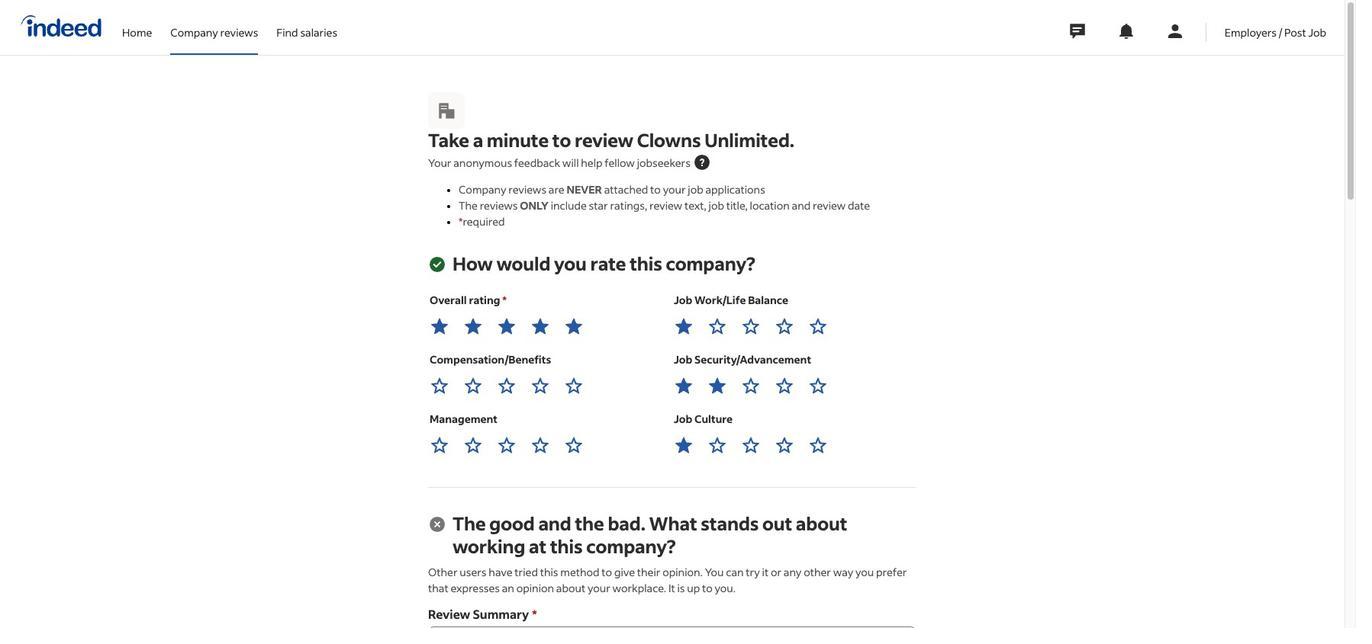 Task type: locate. For each thing, give the bounding box(es) containing it.
other
[[804, 566, 831, 580]]

way
[[833, 566, 854, 580]]

to
[[553, 128, 571, 152], [650, 182, 661, 197], [602, 566, 612, 580], [702, 582, 713, 596]]

* inside 'company reviews are never attached to your job applications the reviews only include star ratings, review text, job title, location and review date * required'
[[459, 215, 463, 229]]

summary
[[473, 607, 529, 623]]

users
[[460, 566, 487, 580]]

company? up give
[[586, 535, 676, 559]]

to up your anonymous feedback will help fellow jobseekers
[[553, 128, 571, 152]]

review left 'text,'
[[650, 198, 683, 213]]

1 vertical spatial company?
[[586, 535, 676, 559]]

1 vertical spatial reviews
[[509, 182, 547, 197]]

home
[[122, 25, 152, 39]]

take a minute to review clowns unlimited.
[[428, 128, 795, 152]]

1 vertical spatial your
[[588, 582, 610, 596]]

your down method
[[588, 582, 610, 596]]

review left date
[[813, 198, 846, 213]]

0 vertical spatial your
[[663, 182, 686, 197]]

about
[[796, 512, 848, 536], [556, 582, 586, 596]]

about right out
[[796, 512, 848, 536]]

1 vertical spatial company
[[459, 182, 506, 197]]

1 horizontal spatial job
[[709, 198, 724, 213]]

find salaries
[[277, 25, 337, 39]]

1 vertical spatial *
[[502, 293, 507, 308]]

tried
[[515, 566, 538, 580]]

company reviews link
[[170, 0, 258, 52]]

* down opinion
[[532, 607, 537, 623]]

text,
[[685, 198, 707, 213]]

jobseekers
[[637, 156, 691, 170]]

1 horizontal spatial company
[[459, 182, 506, 197]]

company inside 'company reviews are never attached to your job applications the reviews only include star ratings, review text, job title, location and review date * required'
[[459, 182, 506, 197]]

to left give
[[602, 566, 612, 580]]

1 horizontal spatial your
[[663, 182, 686, 197]]

0 horizontal spatial you
[[554, 252, 587, 276]]

0 vertical spatial and
[[792, 198, 811, 213]]

about inside the good and the bad. what stands out about working at this company?
[[796, 512, 848, 536]]

bad.
[[608, 512, 646, 536]]

other users have tried this method to give their opinion. you can try it or any other way you prefer that expresses an opinion about your workplace. it is up to you.
[[428, 566, 907, 596]]

0 horizontal spatial and
[[538, 512, 571, 536]]

0 vertical spatial this
[[630, 252, 662, 276]]

this inside other users have tried this method to give their opinion. you can try it or any other way you prefer that expresses an opinion about your workplace. it is up to you.
[[540, 566, 558, 580]]

date
[[848, 198, 870, 213]]

0 horizontal spatial *
[[459, 215, 463, 229]]

your anonymous feedback will help fellow jobseekers
[[428, 156, 691, 170]]

culture
[[695, 412, 733, 427]]

0 horizontal spatial your
[[588, 582, 610, 596]]

review up help
[[575, 128, 633, 152]]

a
[[473, 128, 483, 152]]

company? up work/life
[[666, 252, 755, 276]]

management
[[430, 412, 498, 427]]

how
[[453, 252, 493, 276]]

1 vertical spatial about
[[556, 582, 586, 596]]

the up required
[[459, 198, 478, 213]]

company?
[[666, 252, 755, 276], [586, 535, 676, 559]]

expresses
[[451, 582, 500, 596]]

company
[[170, 25, 218, 39], [459, 182, 506, 197]]

main content
[[0, 56, 1345, 629]]

* up how
[[459, 215, 463, 229]]

the left the good on the left bottom of page
[[453, 512, 486, 536]]

company reviews are never attached to your job applications the reviews only include star ratings, review text, job title, location and review date * required
[[459, 182, 870, 229]]

and right location
[[792, 198, 811, 213]]

you inside other users have tried this method to give their opinion. you can try it or any other way you prefer that expresses an opinion about your workplace. it is up to you.
[[856, 566, 874, 580]]

job up job culture
[[674, 353, 693, 367]]

job for job work/life balance
[[674, 293, 693, 308]]

*
[[459, 215, 463, 229], [502, 293, 507, 308], [532, 607, 537, 623]]

0 vertical spatial job
[[688, 182, 704, 197]]

reviews up the only
[[509, 182, 547, 197]]

job security/advancement
[[674, 353, 811, 367]]

1 vertical spatial this
[[550, 535, 583, 559]]

you left the 'rate' at the top
[[554, 252, 587, 276]]

job work/life balance
[[674, 293, 788, 308]]

about down method
[[556, 582, 586, 596]]

this for method
[[540, 566, 558, 580]]

prefer
[[876, 566, 907, 580]]

1 vertical spatial and
[[538, 512, 571, 536]]

company for company reviews
[[170, 25, 218, 39]]

home link
[[122, 0, 152, 52]]

2 horizontal spatial review
[[813, 198, 846, 213]]

take
[[428, 128, 469, 152]]

2 vertical spatial this
[[540, 566, 558, 580]]

main content containing take a minute to review clowns unlimited.
[[0, 56, 1345, 629]]

this right at
[[550, 535, 583, 559]]

you
[[554, 252, 587, 276], [856, 566, 874, 580]]

workplace.
[[613, 582, 666, 596]]

job left title,
[[709, 198, 724, 213]]

any
[[784, 566, 802, 580]]

reviews left the find
[[220, 25, 258, 39]]

job up 'text,'
[[688, 182, 704, 197]]

reviews up required
[[480, 198, 518, 213]]

and
[[792, 198, 811, 213], [538, 512, 571, 536]]

company down 'anonymous'
[[459, 182, 506, 197]]

* right rating on the left top
[[502, 293, 507, 308]]

this up opinion
[[540, 566, 558, 580]]

to down jobseekers
[[650, 182, 661, 197]]

job left culture
[[674, 412, 693, 427]]

company right home
[[170, 25, 218, 39]]

it
[[669, 582, 675, 596]]

to right up
[[702, 582, 713, 596]]

rate
[[590, 252, 626, 276]]

/
[[1279, 25, 1283, 39]]

and inside 'company reviews are never attached to your job applications the reviews only include star ratings, review text, job title, location and review date * required'
[[792, 198, 811, 213]]

1 horizontal spatial you
[[856, 566, 874, 580]]

job
[[688, 182, 704, 197], [709, 198, 724, 213]]

fellow
[[605, 156, 635, 170]]

2 vertical spatial *
[[532, 607, 537, 623]]

0 vertical spatial reviews
[[220, 25, 258, 39]]

0 horizontal spatial about
[[556, 582, 586, 596]]

2 horizontal spatial *
[[532, 607, 537, 623]]

you right way
[[856, 566, 874, 580]]

required
[[463, 215, 505, 229]]

your inside 'company reviews are never attached to your job applications the reviews only include star ratings, review text, job title, location and review date * required'
[[663, 182, 686, 197]]

security/advancement
[[695, 353, 811, 367]]

give
[[614, 566, 635, 580]]

this right the 'rate' at the top
[[630, 252, 662, 276]]

stands
[[701, 512, 759, 536]]

your
[[663, 182, 686, 197], [588, 582, 610, 596]]

work/life
[[695, 293, 746, 308]]

1 vertical spatial the
[[453, 512, 486, 536]]

an
[[502, 582, 514, 596]]

1 vertical spatial you
[[856, 566, 874, 580]]

0 vertical spatial company
[[170, 25, 218, 39]]

reviews for company reviews
[[220, 25, 258, 39]]

your up 'text,'
[[663, 182, 686, 197]]

and left the
[[538, 512, 571, 536]]

0 horizontal spatial company
[[170, 25, 218, 39]]

employers
[[1225, 25, 1277, 39]]

rating
[[469, 293, 500, 308]]

job
[[1309, 25, 1327, 39], [674, 293, 693, 308], [674, 353, 693, 367], [674, 412, 693, 427]]

0 vertical spatial the
[[459, 198, 478, 213]]

have
[[489, 566, 513, 580]]

your
[[428, 156, 451, 170]]

reviews
[[220, 25, 258, 39], [509, 182, 547, 197], [480, 198, 518, 213]]

0 vertical spatial *
[[459, 215, 463, 229]]

1 horizontal spatial and
[[792, 198, 811, 213]]

job right post in the right top of the page
[[1309, 25, 1327, 39]]

job left work/life
[[674, 293, 693, 308]]

location
[[750, 198, 790, 213]]

company reviews
[[170, 25, 258, 39]]

their
[[637, 566, 661, 580]]

0 horizontal spatial job
[[688, 182, 704, 197]]

title,
[[726, 198, 748, 213]]

0 vertical spatial about
[[796, 512, 848, 536]]

1 horizontal spatial about
[[796, 512, 848, 536]]

1 horizontal spatial *
[[502, 293, 507, 308]]

this
[[630, 252, 662, 276], [550, 535, 583, 559], [540, 566, 558, 580]]



Task type: describe. For each thing, give the bounding box(es) containing it.
would
[[496, 252, 551, 276]]

find
[[277, 25, 298, 39]]

good
[[490, 512, 535, 536]]

job for job security/advancement
[[674, 353, 693, 367]]

ratings,
[[610, 198, 647, 213]]

or
[[771, 566, 782, 580]]

salaries
[[300, 25, 337, 39]]

the inside 'company reviews are never attached to your job applications the reviews only include star ratings, review text, job title, location and review date * required'
[[459, 198, 478, 213]]

balance
[[748, 293, 788, 308]]

overall
[[430, 293, 467, 308]]

method
[[560, 566, 600, 580]]

try
[[746, 566, 760, 580]]

you
[[705, 566, 724, 580]]

compensation/benefits
[[430, 353, 551, 367]]

working
[[453, 535, 525, 559]]

the
[[575, 512, 604, 536]]

unlimited.
[[705, 128, 795, 152]]

minute
[[487, 128, 549, 152]]

about inside other users have tried this method to give their opinion. you can try it or any other way you prefer that expresses an opinion about your workplace. it is up to you.
[[556, 582, 586, 596]]

notifications unread count 0 image
[[1117, 22, 1136, 40]]

review
[[428, 607, 470, 623]]

post
[[1285, 25, 1306, 39]]

other
[[428, 566, 458, 580]]

messages unread count 0 image
[[1068, 16, 1088, 47]]

that
[[428, 582, 449, 596]]

help
[[581, 156, 603, 170]]

reviews for company reviews are never attached to your job applications the reviews only include star ratings, review text, job title, location and review date * required
[[509, 182, 547, 197]]

the good and the bad. what stands out about working at this company?
[[453, 512, 848, 559]]

job culture
[[674, 412, 733, 427]]

2 vertical spatial reviews
[[480, 198, 518, 213]]

will
[[562, 156, 579, 170]]

feedback
[[514, 156, 560, 170]]

0 vertical spatial company?
[[666, 252, 755, 276]]

your inside other users have tried this method to give their opinion. you can try it or any other way you prefer that expresses an opinion about your workplace. it is up to you.
[[588, 582, 610, 596]]

star
[[589, 198, 608, 213]]

you.
[[715, 582, 736, 596]]

* for summary
[[532, 607, 537, 623]]

* for rating
[[502, 293, 507, 308]]

this inside the good and the bad. what stands out about working at this company?
[[550, 535, 583, 559]]

is
[[677, 582, 685, 596]]

what
[[649, 512, 697, 536]]

clowns
[[637, 128, 701, 152]]

it
[[762, 566, 769, 580]]

employers / post job link
[[1225, 0, 1327, 52]]

how would you rate this company?
[[453, 252, 755, 276]]

and inside the good and the bad. what stands out about working at this company?
[[538, 512, 571, 536]]

1 vertical spatial job
[[709, 198, 724, 213]]

at
[[529, 535, 547, 559]]

account image
[[1166, 22, 1184, 40]]

applications
[[706, 182, 765, 197]]

up
[[687, 582, 700, 596]]

information use image
[[693, 153, 711, 172]]

1 horizontal spatial review
[[650, 198, 683, 213]]

the inside the good and the bad. what stands out about working at this company?
[[453, 512, 486, 536]]

only
[[520, 198, 549, 213]]

anonymous
[[454, 156, 512, 170]]

opinion.
[[663, 566, 703, 580]]

can
[[726, 566, 744, 580]]

find salaries link
[[277, 0, 337, 52]]

0 vertical spatial you
[[554, 252, 587, 276]]

employers / post job
[[1225, 25, 1327, 39]]

are
[[549, 182, 565, 197]]

review summary *
[[428, 607, 537, 623]]

job for job culture
[[674, 412, 693, 427]]

overall rating *
[[430, 293, 507, 308]]

never
[[567, 182, 602, 197]]

opinion
[[517, 582, 554, 596]]

include
[[551, 198, 587, 213]]

0 horizontal spatial review
[[575, 128, 633, 152]]

out
[[762, 512, 792, 536]]

company for company reviews are never attached to your job applications the reviews only include star ratings, review text, job title, location and review date * required
[[459, 182, 506, 197]]

to inside 'company reviews are never attached to your job applications the reviews only include star ratings, review text, job title, location and review date * required'
[[650, 182, 661, 197]]

this for company?
[[630, 252, 662, 276]]

company? inside the good and the bad. what stands out about working at this company?
[[586, 535, 676, 559]]

attached
[[604, 182, 648, 197]]



Task type: vqa. For each thing, say whether or not it's contained in the screenshot.
Match
no



